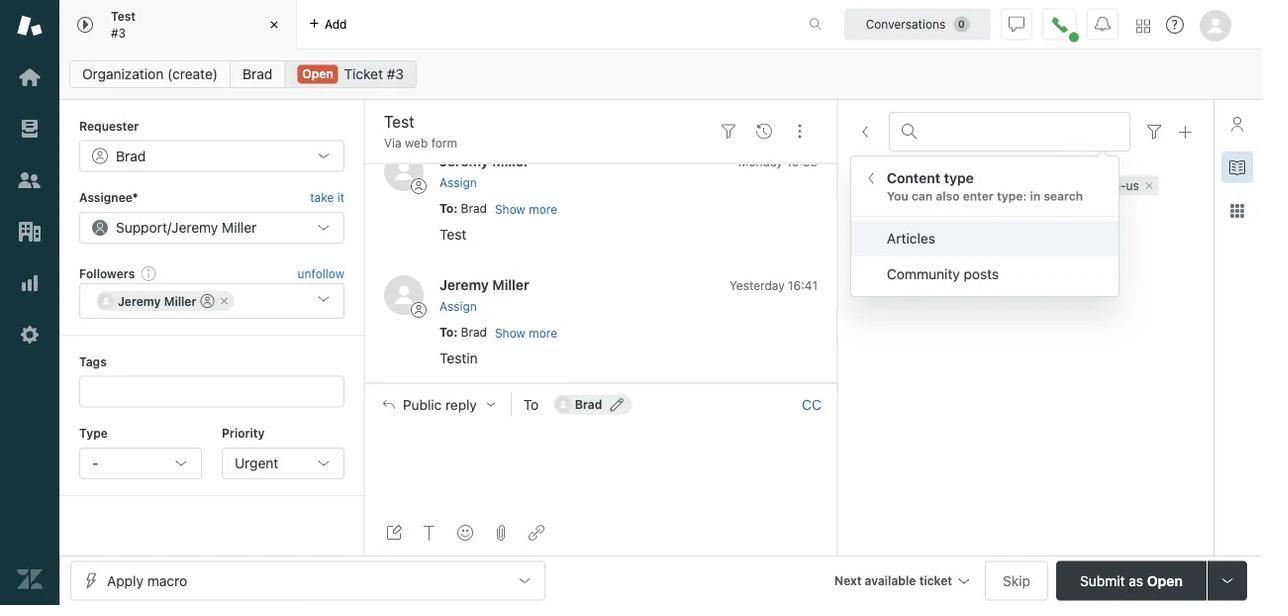Task type: describe. For each thing, give the bounding box(es) containing it.
(create)
[[167, 66, 218, 82]]

user is an agent image
[[201, 294, 214, 308]]

assignee* element
[[79, 212, 345, 243]]

more for test
[[529, 202, 558, 215]]

cc button
[[802, 396, 822, 414]]

button displays agent's chat status as invisible. image
[[1009, 16, 1025, 32]]

language en-us
[[1046, 179, 1140, 192]]

jeremy miller assign for test
[[440, 152, 530, 189]]

jeremy miller link for testin
[[440, 276, 530, 293]]

add button
[[297, 0, 359, 49]]

clear filters link
[[858, 199, 939, 217]]

via
[[384, 136, 402, 150]]

2 vertical spatial to
[[524, 396, 539, 413]]

next
[[835, 574, 862, 588]]

organization (create)
[[82, 66, 218, 82]]

close image
[[264, 15, 284, 35]]

views image
[[17, 116, 43, 142]]

take
[[310, 191, 334, 204]]

organizations image
[[17, 219, 43, 245]]

ticket
[[344, 66, 383, 82]]

language
[[1046, 179, 1103, 192]]

enter
[[964, 189, 994, 203]]

assign for test
[[440, 175, 477, 189]]

hide composer image
[[593, 375, 609, 391]]

: for testin
[[454, 325, 458, 339]]

-
[[92, 455, 99, 471]]

notifications image
[[1095, 16, 1111, 32]]

more for testin
[[529, 326, 558, 339]]

it
[[337, 191, 345, 204]]

brad inside requester 'element'
[[116, 147, 146, 164]]

info on adding followers image
[[141, 265, 157, 281]]

posts
[[964, 266, 1000, 282]]

Yesterday 16:41 text field
[[730, 278, 818, 292]]

next available ticket
[[835, 574, 953, 588]]

create or request article image
[[1179, 124, 1195, 140]]

zendesk image
[[17, 567, 43, 592]]

brand
[[866, 179, 900, 192]]

zendesk products image
[[1137, 19, 1151, 33]]

also
[[936, 189, 960, 203]]

reply
[[446, 396, 477, 413]]

available
[[865, 574, 917, 588]]

format text image
[[422, 525, 438, 541]]

monday 16:33
[[739, 154, 818, 168]]

filter image
[[1147, 124, 1163, 140]]

ticket #3
[[344, 66, 404, 82]]

skip button
[[986, 561, 1049, 601]]

filters
[[899, 200, 935, 216]]

content type menu item
[[852, 160, 1119, 212]]

beyond
[[904, 179, 946, 192]]

remove image inside jeremy miller option
[[218, 295, 230, 307]]

jeremy miller option
[[96, 291, 234, 311]]

monday
[[739, 154, 783, 168]]

displays possible ticket submission types image
[[1220, 573, 1236, 589]]

search
[[1044, 189, 1084, 203]]

type
[[79, 426, 108, 440]]

unfollow
[[298, 266, 345, 280]]

show for testin
[[495, 326, 526, 339]]

followers element
[[79, 283, 345, 319]]

conversationlabel log
[[364, 135, 838, 383]]

draft mode image
[[386, 525, 402, 541]]

Monday 16:33 text field
[[739, 154, 818, 168]]

testin
[[440, 350, 478, 366]]

via web form
[[384, 136, 458, 150]]

open inside secondary "element"
[[302, 67, 334, 81]]

admin image
[[17, 322, 43, 348]]

submit as open
[[1081, 573, 1184, 589]]

tags
[[79, 355, 107, 369]]

customer context image
[[1230, 116, 1246, 132]]

yesterday
[[730, 278, 785, 292]]

priority
[[222, 426, 265, 440]]

apps image
[[1230, 203, 1246, 219]]

millerjeremy500@gmail.com image
[[98, 293, 114, 309]]

show more button for test
[[495, 200, 558, 217]]

1 horizontal spatial open
[[1148, 573, 1184, 589]]

16:33
[[787, 154, 818, 168]]

us
[[1127, 179, 1140, 192]]

menu containing content type
[[851, 156, 1120, 297]]

edit user image
[[611, 398, 624, 412]]

in
[[1031, 189, 1041, 203]]

tab containing test
[[59, 0, 297, 50]]

urgent button
[[222, 448, 345, 479]]

public
[[403, 396, 442, 413]]

16:41
[[788, 278, 818, 292]]

secondary element
[[59, 54, 1262, 94]]

requester
[[79, 119, 139, 133]]

#3 for test #3
[[111, 26, 126, 40]]

get help image
[[1167, 16, 1185, 34]]

submit
[[1081, 573, 1126, 589]]

test for test
[[440, 226, 467, 242]]

add link (cmd k) image
[[529, 525, 545, 541]]

articles menu item
[[852, 221, 1119, 257]]

Subject field
[[380, 110, 707, 134]]

get started image
[[17, 64, 43, 90]]

additional actions image
[[707, 153, 723, 169]]

insert emojis image
[[458, 525, 473, 541]]

next available ticket button
[[826, 561, 978, 604]]

content
[[887, 170, 941, 186]]

jeremy up testin at the bottom left of page
[[440, 276, 489, 293]]

test #3
[[111, 9, 136, 40]]



Task type: vqa. For each thing, say whether or not it's contained in the screenshot.
2nd Show from the top
yes



Task type: locate. For each thing, give the bounding box(es) containing it.
back image
[[858, 124, 874, 140]]

jeremy miller assign up testin at the bottom left of page
[[440, 276, 530, 313]]

2 assign button from the top
[[440, 297, 477, 315]]

ticket
[[920, 574, 953, 588]]

2 show more button from the top
[[495, 324, 558, 341]]

community
[[887, 266, 961, 282]]

1 show more button from the top
[[495, 200, 558, 217]]

1 vertical spatial to : brad show more
[[440, 325, 558, 339]]

2 show from the top
[[495, 326, 526, 339]]

jeremy down form
[[440, 152, 489, 169]]

1 vertical spatial jeremy miller link
[[440, 276, 530, 293]]

: up testin at the bottom left of page
[[454, 325, 458, 339]]

1 vertical spatial assign
[[440, 299, 477, 313]]

avatar image down via
[[384, 151, 424, 191]]

cc
[[802, 396, 822, 413]]

1 to : brad show more from the top
[[440, 201, 558, 215]]

web
[[405, 136, 428, 150]]

show
[[495, 202, 526, 215], [495, 326, 526, 339]]

to
[[440, 201, 454, 215], [440, 325, 454, 339], [524, 396, 539, 413]]

to : brad show more for testin
[[440, 325, 558, 339]]

clear
[[862, 200, 895, 216]]

content type you can also enter type: in search
[[887, 170, 1084, 203]]

show more button down subject field
[[495, 200, 558, 217]]

0 vertical spatial to : brad show more
[[440, 201, 558, 215]]

macro
[[147, 573, 187, 589]]

0 vertical spatial jeremy miller assign
[[440, 152, 530, 189]]

reporting image
[[17, 270, 43, 296]]

1 horizontal spatial test
[[440, 226, 467, 242]]

show for test
[[495, 202, 526, 215]]

brad link
[[230, 60, 286, 88]]

0 vertical spatial assign
[[440, 175, 477, 189]]

clear filters
[[862, 200, 935, 216]]

1 more from the top
[[529, 202, 558, 215]]

open
[[302, 67, 334, 81], [1148, 573, 1184, 589]]

type:
[[998, 189, 1028, 203]]

open left ticket
[[302, 67, 334, 81]]

assign down form
[[440, 175, 477, 189]]

assign button
[[440, 173, 477, 191], [440, 297, 477, 315]]

imagination
[[950, 179, 1015, 192]]

2 to : brad show more from the top
[[440, 325, 558, 339]]

0 horizontal spatial remove image
[[218, 295, 230, 307]]

filter image
[[721, 124, 737, 139]]

form
[[432, 136, 458, 150]]

1 avatar image from the top
[[384, 151, 424, 191]]

community posts menu item
[[852, 257, 1119, 292]]

1 vertical spatial #3
[[387, 66, 404, 82]]

1 vertical spatial open
[[1148, 573, 1184, 589]]

to : brad show more for test
[[440, 201, 558, 215]]

remove image right the us
[[1144, 180, 1156, 191]]

0 vertical spatial open
[[302, 67, 334, 81]]

#3 right ticket
[[387, 66, 404, 82]]

0 vertical spatial more
[[529, 202, 558, 215]]

1 vertical spatial remove image
[[218, 295, 230, 307]]

1 vertical spatial test
[[440, 226, 467, 242]]

apply
[[107, 573, 144, 589]]

to for test
[[440, 201, 454, 215]]

to down form
[[440, 201, 454, 215]]

1 vertical spatial avatar image
[[384, 275, 424, 315]]

0 vertical spatial to
[[440, 201, 454, 215]]

1 jeremy miller link from the top
[[440, 152, 530, 169]]

to : brad show more down form
[[440, 201, 558, 215]]

#3
[[111, 26, 126, 40], [387, 66, 404, 82]]

#3 up organization at the top of the page
[[111, 26, 126, 40]]

2 avatar image from the top
[[384, 275, 424, 315]]

jeremy down info on adding followers image
[[118, 294, 161, 308]]

avatar image for testin
[[384, 275, 424, 315]]

events image
[[757, 124, 773, 139]]

take it
[[310, 191, 345, 204]]

customers image
[[17, 167, 43, 193]]

2 assign from the top
[[440, 299, 477, 313]]

remove image right user is an agent 'icon'
[[218, 295, 230, 307]]

take it button
[[310, 188, 345, 208]]

:
[[454, 201, 458, 215], [454, 325, 458, 339]]

1 horizontal spatial #3
[[387, 66, 404, 82]]

to left klobrad84@gmail.com icon
[[524, 396, 539, 413]]

remove image
[[1144, 180, 1156, 191], [218, 295, 230, 307]]

0 vertical spatial show more button
[[495, 200, 558, 217]]

2 jeremy miller assign from the top
[[440, 276, 530, 313]]

#3 inside test #3
[[111, 26, 126, 40]]

conversations
[[866, 17, 946, 31]]

add
[[325, 17, 347, 31]]

en-
[[1107, 179, 1127, 192]]

public reply button
[[365, 384, 511, 425]]

brand beyond imagination
[[866, 179, 1015, 192]]

1 assign from the top
[[440, 175, 477, 189]]

0 horizontal spatial test
[[111, 9, 136, 23]]

test
[[111, 9, 136, 23], [440, 226, 467, 242]]

community posts
[[887, 266, 1000, 282]]

test down form
[[440, 226, 467, 242]]

: for test
[[454, 201, 458, 215]]

assign button down form
[[440, 173, 477, 191]]

test for test #3
[[111, 9, 136, 23]]

1 vertical spatial more
[[529, 326, 558, 339]]

assignee*
[[79, 191, 138, 204]]

0 vertical spatial remove image
[[1144, 180, 1156, 191]]

ticket actions image
[[792, 124, 808, 139]]

articles
[[887, 230, 936, 247]]

brad
[[243, 66, 273, 82], [116, 147, 146, 164], [461, 201, 487, 215], [461, 325, 487, 339], [575, 398, 603, 412]]

miller
[[493, 152, 530, 169], [222, 219, 257, 236], [493, 276, 530, 293], [164, 294, 197, 308]]

tabs tab list
[[59, 0, 788, 50]]

jeremy miller link for test
[[440, 152, 530, 169]]

main element
[[0, 0, 59, 605]]

brad inside brad link
[[243, 66, 273, 82]]

#3 inside secondary "element"
[[387, 66, 404, 82]]

organization (create) button
[[69, 60, 231, 88]]

0 horizontal spatial open
[[302, 67, 334, 81]]

1 vertical spatial jeremy miller assign
[[440, 276, 530, 313]]

more
[[529, 202, 558, 215], [529, 326, 558, 339]]

assign button for testin
[[440, 297, 477, 315]]

jeremy miller assign down form
[[440, 152, 530, 189]]

1 horizontal spatial remove image
[[1144, 180, 1156, 191]]

tab
[[59, 0, 297, 50]]

0 vertical spatial avatar image
[[384, 151, 424, 191]]

open right as
[[1148, 573, 1184, 589]]

assign up testin at the bottom left of page
[[440, 299, 477, 313]]

to for testin
[[440, 325, 454, 339]]

followers
[[79, 266, 135, 280]]

1 vertical spatial show more button
[[495, 324, 558, 341]]

jeremy miller link
[[440, 152, 530, 169], [440, 276, 530, 293]]

0 vertical spatial test
[[111, 9, 136, 23]]

avatar image
[[384, 151, 424, 191], [384, 275, 424, 315]]

1 show from the top
[[495, 202, 526, 215]]

test up organization at the top of the page
[[111, 9, 136, 23]]

to : brad show more
[[440, 201, 558, 215], [440, 325, 558, 339]]

more up klobrad84@gmail.com icon
[[529, 326, 558, 339]]

unfollow button
[[298, 264, 345, 282]]

as
[[1130, 573, 1144, 589]]

avatar image for test
[[384, 151, 424, 191]]

2 more from the top
[[529, 326, 558, 339]]

can
[[912, 189, 933, 203]]

2 : from the top
[[454, 325, 458, 339]]

miller inside assignee* 'element'
[[222, 219, 257, 236]]

assign for testin
[[440, 299, 477, 313]]

urgent
[[235, 455, 279, 471]]

jeremy miller assign for testin
[[440, 276, 530, 313]]

1 : from the top
[[454, 201, 458, 215]]

jeremy miller assign
[[440, 152, 530, 189], [440, 276, 530, 313]]

menu
[[851, 156, 1120, 297]]

support
[[116, 219, 167, 236]]

add attachment image
[[493, 525, 509, 541]]

jeremy
[[440, 152, 489, 169], [171, 219, 218, 236], [440, 276, 489, 293], [118, 294, 161, 308]]

miller inside option
[[164, 294, 197, 308]]

jeremy miller link down form
[[440, 152, 530, 169]]

show more button
[[495, 200, 558, 217], [495, 324, 558, 341]]

jeremy miller
[[118, 294, 197, 308]]

0 vertical spatial assign button
[[440, 173, 477, 191]]

1 vertical spatial :
[[454, 325, 458, 339]]

to : brad show more up testin at the bottom left of page
[[440, 325, 558, 339]]

test inside tab
[[111, 9, 136, 23]]

you
[[887, 189, 909, 203]]

1 vertical spatial to
[[440, 325, 454, 339]]

show more button up klobrad84@gmail.com icon
[[495, 324, 558, 341]]

0 vertical spatial jeremy miller link
[[440, 152, 530, 169]]

test inside the conversationlabel 'log'
[[440, 226, 467, 242]]

organization
[[82, 66, 164, 82]]

0 vertical spatial show
[[495, 202, 526, 215]]

assign button for test
[[440, 173, 477, 191]]

requester element
[[79, 140, 345, 172]]

: down form
[[454, 201, 458, 215]]

1 jeremy miller assign from the top
[[440, 152, 530, 189]]

remove image
[[1019, 180, 1030, 191]]

assign
[[440, 175, 477, 189], [440, 299, 477, 313]]

2 jeremy miller link from the top
[[440, 276, 530, 293]]

0 horizontal spatial #3
[[111, 26, 126, 40]]

support / jeremy miller
[[116, 219, 257, 236]]

show more button for testin
[[495, 324, 558, 341]]

zendesk support image
[[17, 13, 43, 39]]

1 assign button from the top
[[440, 173, 477, 191]]

conversations button
[[845, 8, 991, 40]]

0 vertical spatial :
[[454, 201, 458, 215]]

type
[[945, 170, 974, 186]]

jeremy inside assignee* 'element'
[[171, 219, 218, 236]]

jeremy right support
[[171, 219, 218, 236]]

#3 for ticket #3
[[387, 66, 404, 82]]

avatar image right unfollow
[[384, 275, 424, 315]]

- button
[[79, 448, 202, 479]]

assign button up testin at the bottom left of page
[[440, 297, 477, 315]]

to up testin at the bottom left of page
[[440, 325, 454, 339]]

yesterday 16:41
[[730, 278, 818, 292]]

apply macro
[[107, 573, 187, 589]]

klobrad84@gmail.com image
[[555, 397, 571, 413]]

jeremy miller link up testin at the bottom left of page
[[440, 276, 530, 293]]

1 vertical spatial assign button
[[440, 297, 477, 315]]

0 vertical spatial #3
[[111, 26, 126, 40]]

public reply
[[403, 396, 477, 413]]

knowledge image
[[1230, 159, 1246, 175]]

/
[[167, 219, 171, 236]]

jeremy inside option
[[118, 294, 161, 308]]

1 vertical spatial show
[[495, 326, 526, 339]]

skip
[[1003, 573, 1031, 589]]

more down subject field
[[529, 202, 558, 215]]



